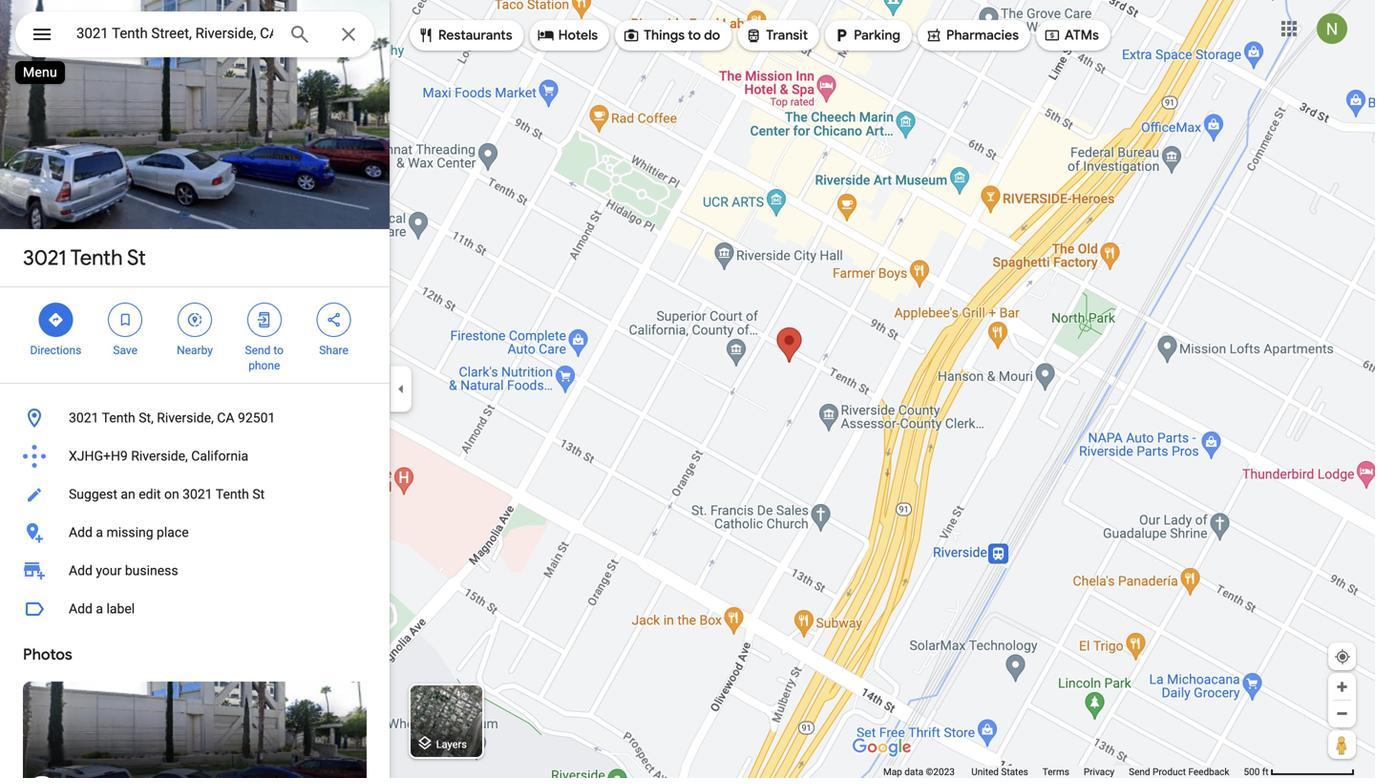 Task type: locate. For each thing, give the bounding box(es) containing it.
3021 tenth st, riverside, ca 92501
[[69, 410, 275, 426]]

parking
[[854, 27, 901, 44]]

send for send product feedback
[[1129, 767, 1151, 778]]

actions for 3021 tenth st region
[[0, 288, 390, 383]]

feedback
[[1189, 767, 1230, 778]]

a left missing
[[96, 525, 103, 541]]

united states button
[[972, 766, 1029, 779]]

your
[[96, 563, 122, 579]]

tenth left st,
[[102, 410, 135, 426]]

tenth up 
[[70, 245, 123, 271]]

a for missing
[[96, 525, 103, 541]]

add for add a missing place
[[69, 525, 93, 541]]

suggest
[[69, 487, 117, 502]]

send inside send to phone
[[245, 344, 271, 357]]

phone
[[249, 359, 280, 373]]

92501
[[238, 410, 275, 426]]

send inside button
[[1129, 767, 1151, 778]]

1 a from the top
[[96, 525, 103, 541]]

add your business link
[[0, 552, 390, 590]]

footer
[[884, 766, 1244, 779]]

1 horizontal spatial st
[[252, 487, 265, 502]]


[[117, 309, 134, 331]]

add
[[69, 525, 93, 541], [69, 563, 93, 579], [69, 601, 93, 617]]

atms
[[1065, 27, 1099, 44]]

a
[[96, 525, 103, 541], [96, 601, 103, 617]]

to left do
[[688, 27, 701, 44]]

xjhg+h9 riverside, california
[[69, 448, 248, 464]]

1 horizontal spatial to
[[688, 27, 701, 44]]

send product feedback
[[1129, 767, 1230, 778]]

st
[[127, 245, 146, 271], [252, 487, 265, 502]]

0 horizontal spatial to
[[274, 344, 284, 357]]

1 horizontal spatial 3021
[[69, 410, 99, 426]]

2 vertical spatial add
[[69, 601, 93, 617]]

0 horizontal spatial send
[[245, 344, 271, 357]]

1 vertical spatial st
[[252, 487, 265, 502]]

2 a from the top
[[96, 601, 103, 617]]

send up phone
[[245, 344, 271, 357]]

photos
[[23, 645, 72, 665]]

to inside  things to do
[[688, 27, 701, 44]]

add a missing place button
[[0, 514, 390, 552]]

3021
[[23, 245, 66, 271], [69, 410, 99, 426], [183, 487, 213, 502]]

edit
[[139, 487, 161, 502]]

add left your on the left of page
[[69, 563, 93, 579]]

save
[[113, 344, 138, 357]]

0 vertical spatial to
[[688, 27, 701, 44]]

tenth down california
[[216, 487, 249, 502]]

place
[[157, 525, 189, 541]]


[[833, 25, 850, 46]]

2 vertical spatial tenth
[[216, 487, 249, 502]]

2 add from the top
[[69, 563, 93, 579]]

0 vertical spatial st
[[127, 245, 146, 271]]

send
[[245, 344, 271, 357], [1129, 767, 1151, 778]]

1 vertical spatial tenth
[[102, 410, 135, 426]]

1 add from the top
[[69, 525, 93, 541]]

layers
[[436, 739, 467, 751]]

send for send to phone
[[245, 344, 271, 357]]

collapse side panel image
[[391, 379, 412, 400]]

add inside add a label button
[[69, 601, 93, 617]]

3021 for 3021 tenth st
[[23, 245, 66, 271]]

suggest an edit on 3021 tenth st button
[[0, 476, 390, 514]]

send product feedback button
[[1129, 766, 1230, 779]]

add inside add a missing place button
[[69, 525, 93, 541]]


[[325, 309, 343, 331]]

to up phone
[[274, 344, 284, 357]]

an
[[121, 487, 135, 502]]


[[47, 309, 64, 331]]

to
[[688, 27, 701, 44], [274, 344, 284, 357]]

0 vertical spatial 3021
[[23, 245, 66, 271]]

ft
[[1263, 767, 1269, 778]]

3 add from the top
[[69, 601, 93, 617]]

a left label
[[96, 601, 103, 617]]

 restaurants
[[417, 25, 513, 46]]

0 vertical spatial send
[[245, 344, 271, 357]]

1 vertical spatial send
[[1129, 767, 1151, 778]]


[[186, 309, 203, 331]]

add down suggest
[[69, 525, 93, 541]]

3021 right on
[[183, 487, 213, 502]]

xjhg+h9
[[69, 448, 128, 464]]

3021 tenth st
[[23, 245, 146, 271]]

st up 
[[127, 245, 146, 271]]

1 vertical spatial to
[[274, 344, 284, 357]]

2 vertical spatial 3021
[[183, 487, 213, 502]]

transit
[[766, 27, 808, 44]]

map data ©2023
[[884, 767, 957, 778]]

None field
[[76, 22, 273, 45]]

google maps element
[[0, 0, 1376, 779]]


[[31, 21, 53, 48]]

500
[[1244, 767, 1260, 778]]

1 vertical spatial a
[[96, 601, 103, 617]]

st down xjhg+h9 riverside, california button
[[252, 487, 265, 502]]

send left product
[[1129, 767, 1151, 778]]

add your business
[[69, 563, 178, 579]]

add left label
[[69, 601, 93, 617]]

0 horizontal spatial 3021
[[23, 245, 66, 271]]

terms
[[1043, 767, 1070, 778]]

0 vertical spatial tenth
[[70, 245, 123, 271]]

3021 inside 3021 tenth st, riverside, ca 92501 button
[[69, 410, 99, 426]]

0 vertical spatial a
[[96, 525, 103, 541]]

 things to do
[[623, 25, 720, 46]]

restaurants
[[438, 27, 513, 44]]

2 horizontal spatial 3021
[[183, 487, 213, 502]]

riverside,
[[157, 410, 214, 426], [131, 448, 188, 464]]

1 vertical spatial add
[[69, 563, 93, 579]]

1 horizontal spatial send
[[1129, 767, 1151, 778]]

share
[[319, 344, 349, 357]]


[[417, 25, 435, 46]]

riverside, up the suggest an edit on 3021 tenth st
[[131, 448, 188, 464]]

footer containing map data ©2023
[[884, 766, 1244, 779]]

tenth for st
[[70, 245, 123, 271]]

3021 up the 
[[23, 245, 66, 271]]

california
[[191, 448, 248, 464]]

0 vertical spatial add
[[69, 525, 93, 541]]


[[926, 25, 943, 46]]

3021 up xjhg+h9
[[69, 410, 99, 426]]

tenth
[[70, 245, 123, 271], [102, 410, 135, 426], [216, 487, 249, 502]]

add inside add your business link
[[69, 563, 93, 579]]

st inside button
[[252, 487, 265, 502]]

riverside, right st,
[[157, 410, 214, 426]]


[[623, 25, 640, 46]]

things
[[644, 27, 685, 44]]

1 vertical spatial 3021
[[69, 410, 99, 426]]



Task type: describe. For each thing, give the bounding box(es) containing it.
missing
[[106, 525, 153, 541]]

product
[[1153, 767, 1186, 778]]

 pharmacies
[[926, 25, 1019, 46]]

privacy
[[1084, 767, 1115, 778]]

label
[[106, 601, 135, 617]]

0 vertical spatial riverside,
[[157, 410, 214, 426]]

privacy button
[[1084, 766, 1115, 779]]

google account: natalie lubich  
(natalie.lubich@adept.ai) image
[[1317, 13, 1348, 44]]

footer inside google maps element
[[884, 766, 1244, 779]]

3021 tenth st, riverside, ca 92501 button
[[0, 399, 390, 437]]

 atms
[[1044, 25, 1099, 46]]

 hotels
[[537, 25, 598, 46]]

on
[[164, 487, 179, 502]]

none field inside 3021 tenth street, riverside, ca field
[[76, 22, 273, 45]]

data
[[905, 767, 924, 778]]

map
[[884, 767, 902, 778]]

500 ft button
[[1244, 767, 1355, 778]]

send to phone
[[245, 344, 284, 373]]

zoom in image
[[1335, 680, 1350, 694]]

nearby
[[177, 344, 213, 357]]

suggest an edit on 3021 tenth st
[[69, 487, 265, 502]]

3021 for 3021 tenth st, riverside, ca 92501
[[69, 410, 99, 426]]

terms button
[[1043, 766, 1070, 779]]

 button
[[15, 11, 69, 61]]

1 vertical spatial riverside,
[[131, 448, 188, 464]]

pharmacies
[[947, 27, 1019, 44]]


[[745, 25, 763, 46]]

ca
[[217, 410, 235, 426]]

directions
[[30, 344, 82, 357]]

©2023
[[926, 767, 955, 778]]

show street view coverage image
[[1329, 731, 1356, 759]]

zoom out image
[[1335, 707, 1350, 721]]


[[256, 309, 273, 331]]

500 ft
[[1244, 767, 1269, 778]]

 parking
[[833, 25, 901, 46]]

add for add a label
[[69, 601, 93, 617]]

3021 Tenth Street, Riverside, CA field
[[15, 11, 374, 57]]

united
[[972, 767, 999, 778]]

st,
[[139, 410, 154, 426]]

 search field
[[15, 11, 374, 61]]

states
[[1001, 767, 1029, 778]]

tenth for st,
[[102, 410, 135, 426]]

0 horizontal spatial st
[[127, 245, 146, 271]]

do
[[704, 27, 720, 44]]

show your location image
[[1334, 649, 1352, 666]]


[[537, 25, 555, 46]]


[[1044, 25, 1061, 46]]

to inside send to phone
[[274, 344, 284, 357]]

add a label button
[[0, 590, 390, 629]]

3021 inside suggest an edit on 3021 tenth st button
[[183, 487, 213, 502]]

xjhg+h9 riverside, california button
[[0, 437, 390, 476]]

add for add your business
[[69, 563, 93, 579]]

 transit
[[745, 25, 808, 46]]

add a label
[[69, 601, 135, 617]]

business
[[125, 563, 178, 579]]

hotels
[[558, 27, 598, 44]]

united states
[[972, 767, 1029, 778]]

a for label
[[96, 601, 103, 617]]

add a missing place
[[69, 525, 189, 541]]

3021 tenth st main content
[[0, 0, 390, 779]]



Task type: vqa. For each thing, say whether or not it's contained in the screenshot.
right to
yes



